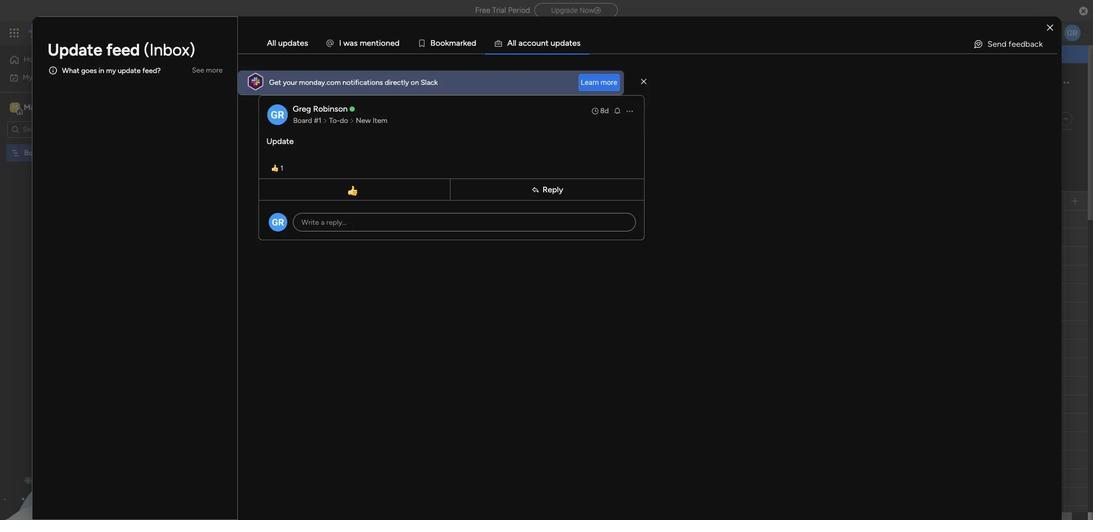 Task type: describe. For each thing, give the bounding box(es) containing it.
lottie animation element
[[0, 417, 131, 521]]

1 horizontal spatial to
[[597, 49, 605, 59]]

1 k from the left
[[445, 38, 449, 48]]

a
[[507, 38, 513, 48]]

where
[[400, 96, 420, 105]]

3 e from the left
[[467, 38, 472, 48]]

b o o k m a r k e d
[[431, 38, 476, 48]]

learn
[[581, 78, 599, 86]]

my work
[[23, 73, 50, 82]]

see for see more
[[192, 66, 204, 75]]

main
[[24, 102, 42, 112]]

1 assess old project's progress from the top
[[195, 308, 289, 317]]

1 horizontal spatial on
[[636, 49, 645, 59]]

update feed (inbox)
[[48, 40, 195, 60]]

web
[[661, 49, 677, 59]]

send feedback
[[988, 39, 1043, 49]]

data
[[247, 401, 261, 409]]

more
[[484, 95, 500, 104]]

manage any type of project. assign owners, set timelines and keep track of where your project stands.
[[158, 96, 486, 105]]

identify areas for improvement
[[195, 419, 294, 428]]

reminder image
[[613, 107, 621, 115]]

in
[[99, 66, 104, 75]]

is
[[565, 49, 570, 59]]

a right p
[[565, 38, 569, 48]]

evaluate team's performance
[[195, 345, 289, 354]]

lottie animation image
[[0, 417, 131, 521]]

0 vertical spatial project
[[438, 96, 462, 105]]

visible
[[572, 49, 595, 59]]

my
[[106, 66, 116, 75]]

all
[[267, 38, 276, 48]]

1 horizontal spatial your
[[422, 96, 437, 105]]

item
[[373, 116, 387, 125]]

close image
[[1047, 24, 1053, 32]]

tasks
[[228, 364, 245, 372]]

medium
[[514, 233, 540, 242]]

more for learn more
[[601, 78, 617, 86]]

improvement
[[251, 419, 294, 428]]

re-assign tasks to team
[[195, 364, 272, 372]]

timeline
[[245, 382, 271, 391]]

propose changes and updates
[[195, 438, 292, 446]]

1 progress from the top
[[260, 308, 289, 317]]

a right a
[[519, 38, 523, 48]]

reply button
[[453, 181, 642, 198]]

upgrade
[[551, 6, 578, 14]]

feedback
[[1009, 39, 1043, 49]]

m for e
[[360, 38, 367, 48]]

send
[[988, 39, 1007, 49]]

team's
[[224, 345, 245, 354]]

board #1 link
[[292, 116, 323, 126]]

1 l from the left
[[513, 38, 515, 48]]

assign
[[250, 96, 271, 105]]

i w a s m e n t i o n e d
[[339, 38, 400, 48]]

identify for identify strengths and weaknesses
[[195, 326, 220, 335]]

2 c from the left
[[527, 38, 532, 48]]

2 review from the top
[[195, 456, 218, 465]]

1 n from the left
[[371, 38, 376, 48]]

select product image
[[9, 28, 20, 38]]

board #1 list box
[[0, 142, 131, 301]]

main workspace
[[24, 102, 84, 112]]

send feedback button
[[969, 36, 1047, 53]]

the
[[647, 49, 659, 59]]

4 o from the left
[[532, 38, 536, 48]]

Notes field
[[587, 195, 612, 207]]

a right write
[[321, 218, 325, 227]]

link
[[740, 49, 751, 59]]

feed?
[[142, 66, 161, 75]]

2 retrieve old project's files from the top
[[195, 475, 278, 484]]

2 files from the top
[[265, 475, 278, 484]]

update for update project timeline
[[195, 382, 219, 391]]

see more
[[192, 66, 223, 75]]

template
[[507, 49, 540, 59]]

#1 for board #1 field
[[209, 71, 228, 94]]

type
[[198, 96, 213, 105]]

to-do link
[[328, 116, 350, 126]]

0 vertical spatial and
[[343, 96, 355, 105]]

see more button
[[188, 62, 227, 79]]

Board #1 field
[[154, 71, 231, 94]]

a right the b
[[456, 38, 460, 48]]

a right with
[[696, 49, 701, 59]]

table
[[222, 114, 239, 123]]

d for i w a s m e n t i o n e d
[[395, 38, 400, 48]]

workspace
[[44, 102, 84, 112]]

2 of from the left
[[392, 96, 399, 105]]

monday.com
[[299, 78, 341, 87]]

get
[[269, 78, 281, 87]]

reply...
[[326, 218, 347, 227]]

manage
[[158, 96, 183, 105]]

v2 expand column image
[[411, 193, 419, 202]]

all updates
[[267, 38, 308, 48]]

8d
[[600, 107, 609, 115]]

areas
[[221, 419, 239, 428]]

anyone
[[607, 49, 634, 59]]

board #1 for board #1 link
[[293, 116, 321, 125]]

1 t from the left
[[376, 38, 379, 48]]

my
[[23, 73, 33, 82]]

evaluate
[[195, 345, 222, 354]]

1 vertical spatial updates
[[266, 438, 292, 446]]

more for see more
[[206, 66, 223, 75]]

and for weaknesses
[[254, 326, 266, 335]]

1 retrieve old project's files from the top
[[195, 289, 278, 298]]

see for see more
[[470, 95, 482, 104]]

dapulse close image
[[1079, 6, 1088, 16]]

do
[[340, 116, 348, 125]]

due date
[[440, 196, 470, 205]]

greg
[[293, 104, 311, 114]]

changes
[[223, 438, 250, 446]]

ai assistant
[[242, 142, 281, 150]]

to-
[[329, 116, 340, 125]]

calendar button
[[246, 111, 291, 127]]

slider arrow image
[[323, 116, 328, 126]]

ai assistant button
[[226, 138, 285, 154]]

all updates link
[[259, 33, 316, 53]]

new item
[[356, 116, 387, 125]]

d for a l l a c c o u n t u p d a t e s
[[560, 38, 565, 48]]

to-do
[[329, 116, 348, 125]]

owners,
[[273, 96, 298, 105]]

identify strengths and weaknesses
[[195, 326, 306, 335]]

dapulse rightstroke image
[[594, 7, 601, 14]]

remove from favorites image
[[253, 78, 264, 88]]

period
[[508, 6, 530, 15]]

board for board #1 field
[[157, 71, 205, 94]]

nov 23
[[444, 234, 466, 242]]



Task type: locate. For each thing, give the bounding box(es) containing it.
robinson
[[313, 104, 348, 114]]

s up visible
[[577, 38, 581, 48]]

update up what
[[48, 40, 102, 60]]

0 vertical spatial assess old project's progress
[[195, 308, 289, 317]]

to
[[597, 49, 605, 59], [247, 364, 253, 372]]

0 vertical spatial to
[[597, 49, 605, 59]]

reply
[[543, 185, 563, 194]]

tab list containing all updates
[[258, 33, 1058, 54]]

0 horizontal spatial u
[[536, 38, 541, 48]]

board #1 down search in workspace field
[[24, 149, 52, 157]]

0 horizontal spatial on
[[411, 78, 419, 87]]

1 vertical spatial board #1
[[293, 116, 321, 125]]

option
[[0, 144, 131, 146]]

0 horizontal spatial s
[[354, 38, 358, 48]]

assistant
[[251, 142, 281, 150]]

updates down improvement
[[266, 438, 292, 446]]

see more
[[470, 95, 500, 104]]

goals
[[261, 271, 278, 280], [261, 456, 278, 465]]

now
[[580, 6, 594, 14]]

2 retrieve from the top
[[195, 475, 221, 484]]

stands.
[[463, 96, 486, 105]]

1 vertical spatial retrieve
[[195, 475, 221, 484]]

retrieve old project's files up strengths
[[195, 289, 278, 298]]

#1
[[209, 71, 228, 94], [314, 116, 321, 125], [45, 149, 52, 157]]

0 vertical spatial assess
[[195, 308, 217, 317]]

0 vertical spatial #1
[[209, 71, 228, 94]]

0 horizontal spatial your
[[283, 78, 297, 87]]

more up type
[[206, 66, 223, 75]]

identify up evaluate
[[195, 326, 220, 335]]

1 horizontal spatial #1
[[209, 71, 228, 94]]

0 vertical spatial on
[[636, 49, 645, 59]]

a l l a c c o u n t u p d a t e s
[[507, 38, 581, 48]]

1 review from the top
[[195, 271, 218, 280]]

update up analyze
[[195, 382, 219, 391]]

0 horizontal spatial #1
[[45, 149, 52, 157]]

1 s from the left
[[354, 38, 358, 48]]

dapulse x slim image
[[641, 77, 647, 87]]

see more link
[[469, 95, 501, 105]]

board inside "list box"
[[24, 149, 43, 157]]

board down search in workspace field
[[24, 149, 43, 157]]

notes
[[589, 196, 609, 205]]

1 of from the left
[[215, 96, 222, 105]]

column information image
[[477, 197, 485, 205]]

identify
[[195, 326, 220, 335], [195, 419, 220, 428]]

3 t from the left
[[569, 38, 572, 48]]

and for updates
[[252, 438, 264, 446]]

1 vertical spatial board
[[293, 116, 312, 125]]

update for update
[[267, 136, 294, 146]]

1 horizontal spatial more
[[601, 78, 617, 86]]

to left 'team'
[[247, 364, 253, 372]]

for
[[240, 419, 250, 428]]

8d link
[[591, 106, 609, 116]]

0 horizontal spatial board
[[24, 149, 43, 157]]

2 horizontal spatial d
[[560, 38, 565, 48]]

0 vertical spatial your
[[283, 78, 297, 87]]

0 vertical spatial review old project's goals
[[195, 271, 278, 280]]

assess
[[195, 308, 217, 317], [195, 493, 217, 502]]

board #1 inside board #1 "list box"
[[24, 149, 52, 157]]

e right i
[[390, 38, 395, 48]]

see left more
[[470, 95, 482, 104]]

feed
[[106, 40, 140, 60]]

your down the slack
[[422, 96, 437, 105]]

2 vertical spatial #1
[[45, 149, 52, 157]]

0 vertical spatial more
[[206, 66, 223, 75]]

any
[[185, 96, 196, 105]]

1 horizontal spatial see
[[470, 95, 482, 104]]

1 goals from the top
[[261, 271, 278, 280]]

board up any
[[157, 71, 205, 94]]

2 n from the left
[[386, 38, 390, 48]]

2 assess old project's progress from the top
[[195, 493, 289, 502]]

l
[[513, 38, 515, 48], [515, 38, 517, 48]]

r
[[460, 38, 463, 48]]

1 vertical spatial progress
[[260, 493, 289, 502]]

with
[[679, 49, 694, 59]]

1 o from the left
[[381, 38, 386, 48]]

m
[[360, 38, 367, 48], [449, 38, 456, 48]]

greg robinson
[[293, 104, 348, 114]]

updates right all
[[278, 38, 308, 48]]

on
[[636, 49, 645, 59], [411, 78, 419, 87]]

0 horizontal spatial k
[[445, 38, 449, 48]]

project down update project timeline
[[222, 401, 245, 409]]

o right the b
[[440, 38, 445, 48]]

and right 'changes'
[[252, 438, 264, 446]]

upgrade now
[[551, 6, 594, 14]]

n left i
[[371, 38, 376, 48]]

1 horizontal spatial board
[[157, 71, 205, 94]]

0 horizontal spatial n
[[371, 38, 376, 48]]

t left p
[[546, 38, 549, 48]]

workspace image
[[10, 102, 20, 113]]

t right w
[[376, 38, 379, 48]]

0 vertical spatial board #1
[[157, 71, 228, 94]]

#1 inside "list box"
[[45, 149, 52, 157]]

t up is
[[569, 38, 572, 48]]

more inside see more button
[[206, 66, 223, 75]]

2 progress from the top
[[260, 493, 289, 502]]

0 vertical spatial review
[[195, 271, 218, 280]]

2 vertical spatial board #1
[[24, 149, 52, 157]]

write
[[302, 218, 319, 227]]

your
[[283, 78, 297, 87], [422, 96, 437, 105]]

0 vertical spatial retrieve
[[195, 289, 221, 298]]

o
[[381, 38, 386, 48], [436, 38, 440, 48], [440, 38, 445, 48], [532, 38, 536, 48]]

my work button
[[6, 69, 111, 86]]

w
[[343, 38, 350, 48]]

2 o from the left
[[436, 38, 440, 48]]

owner
[[375, 196, 396, 205]]

2 assess from the top
[[195, 493, 217, 502]]

1 vertical spatial assess
[[195, 493, 217, 502]]

set
[[300, 96, 310, 105]]

2 vertical spatial update
[[195, 382, 219, 391]]

1 horizontal spatial of
[[392, 96, 399, 105]]

project left stands.
[[438, 96, 462, 105]]

l right a
[[515, 38, 517, 48]]

update
[[118, 66, 141, 75]]

Due date field
[[438, 195, 472, 207]]

m left i
[[360, 38, 367, 48]]

project for timeline
[[220, 382, 244, 391]]

calendar
[[254, 114, 283, 123]]

u left p
[[536, 38, 541, 48]]

0 vertical spatial see
[[192, 66, 204, 75]]

1 files from the top
[[265, 289, 278, 298]]

2 goals from the top
[[261, 456, 278, 465]]

p
[[555, 38, 560, 48]]

update project timeline
[[195, 382, 271, 391]]

0 vertical spatial identify
[[195, 326, 220, 335]]

3 o from the left
[[440, 38, 445, 48]]

goes
[[81, 66, 97, 75]]

1 vertical spatial more
[[601, 78, 617, 86]]

nov
[[444, 234, 457, 242]]

0 vertical spatial progress
[[260, 308, 289, 317]]

retrieve old project's files
[[195, 289, 278, 298], [195, 475, 278, 484]]

1 assess from the top
[[195, 308, 217, 317]]

#1 left slider arrow image
[[314, 116, 321, 125]]

i
[[339, 38, 341, 48]]

0 horizontal spatial update
[[48, 40, 102, 60]]

board #1 inside board #1 link
[[293, 116, 321, 125]]

board
[[542, 49, 563, 59]]

add view image
[[297, 115, 301, 123]]

old
[[220, 271, 230, 280], [223, 289, 233, 298], [219, 308, 229, 317], [220, 456, 230, 465], [223, 475, 233, 484], [219, 493, 229, 502]]

due
[[440, 196, 453, 205]]

files down propose changes and updates
[[265, 475, 278, 484]]

0 horizontal spatial m
[[360, 38, 367, 48]]

and left 'keep'
[[343, 96, 355, 105]]

project for data
[[222, 401, 245, 409]]

1 d from the left
[[395, 38, 400, 48]]

and up performance
[[254, 326, 266, 335]]

2 k from the left
[[463, 38, 467, 48]]

s right w
[[354, 38, 358, 48]]

1 vertical spatial review
[[195, 456, 218, 465]]

board #1 up any
[[157, 71, 228, 94]]

analyze project data
[[195, 401, 261, 409]]

0 horizontal spatial d
[[395, 38, 400, 48]]

2 horizontal spatial #1
[[314, 116, 321, 125]]

o left r
[[436, 38, 440, 48]]

2 horizontal spatial t
[[569, 38, 572, 48]]

1 horizontal spatial board #1
[[157, 71, 228, 94]]

2 m from the left
[[449, 38, 456, 48]]

see inside button
[[192, 66, 204, 75]]

e up visible
[[572, 38, 577, 48]]

2 horizontal spatial update
[[267, 136, 294, 146]]

files up weaknesses
[[265, 289, 278, 298]]

o up "template"
[[532, 38, 536, 48]]

your right "get"
[[283, 78, 297, 87]]

performance
[[247, 345, 289, 354]]

see inside "link"
[[470, 95, 482, 104]]

0 horizontal spatial board #1
[[24, 149, 52, 157]]

tab list
[[258, 33, 1058, 54]]

0 horizontal spatial t
[[376, 38, 379, 48]]

ai logo image
[[230, 142, 238, 150]]

v2 search image
[[295, 140, 302, 152]]

0 vertical spatial files
[[265, 289, 278, 298]]

2 identify from the top
[[195, 419, 220, 428]]

date
[[455, 196, 470, 205]]

a right i
[[350, 38, 354, 48]]

1 u from the left
[[536, 38, 541, 48]]

1 vertical spatial your
[[422, 96, 437, 105]]

get your monday.com notifications directly on slack
[[269, 78, 438, 87]]

retrieve old project's files down 'changes'
[[195, 475, 278, 484]]

2 e from the left
[[390, 38, 395, 48]]

free
[[475, 6, 490, 15]]

l up "template"
[[513, 38, 515, 48]]

1 e from the left
[[367, 38, 371, 48]]

2 vertical spatial and
[[252, 438, 264, 446]]

workspace selection element
[[10, 101, 86, 115]]

board down greg
[[293, 116, 312, 125]]

board #1 down greg
[[293, 116, 321, 125]]

of right track at the top of the page
[[392, 96, 399, 105]]

1 vertical spatial and
[[254, 326, 266, 335]]

0 horizontal spatial see
[[192, 66, 204, 75]]

1 horizontal spatial m
[[449, 38, 456, 48]]

2 u from the left
[[551, 38, 555, 48]]

1 vertical spatial update
[[267, 136, 294, 146]]

to right visible
[[597, 49, 605, 59]]

board
[[157, 71, 205, 94], [293, 116, 312, 125], [24, 149, 43, 157]]

options image
[[625, 107, 634, 115]]

2 vertical spatial board
[[24, 149, 43, 157]]

on left the
[[636, 49, 645, 59]]

greg robinson image
[[1064, 25, 1081, 41]]

d up is
[[560, 38, 565, 48]]

more inside the "learn more" button
[[601, 78, 617, 86]]

Owner field
[[372, 195, 399, 207]]

retrieve
[[195, 289, 221, 298], [195, 475, 221, 484]]

show board description image
[[236, 78, 248, 88]]

1 horizontal spatial update
[[195, 382, 219, 391]]

o right w
[[381, 38, 386, 48]]

progress
[[260, 308, 289, 317], [260, 493, 289, 502]]

0 horizontal spatial to
[[247, 364, 253, 372]]

1 horizontal spatial n
[[386, 38, 390, 48]]

n right i
[[386, 38, 390, 48]]

m
[[12, 103, 18, 111]]

0 horizontal spatial of
[[215, 96, 222, 105]]

1 identify from the top
[[195, 326, 220, 335]]

#1 up type
[[209, 71, 228, 94]]

2 s from the left
[[577, 38, 581, 48]]

1 button
[[267, 162, 288, 175]]

trial
[[492, 6, 506, 15]]

1 review old project's goals from the top
[[195, 271, 278, 280]]

on left the slack
[[411, 78, 419, 87]]

3 n from the left
[[541, 38, 546, 48]]

i
[[379, 38, 381, 48]]

1 c from the left
[[523, 38, 527, 48]]

#1 down search in workspace field
[[45, 149, 52, 157]]

collapse board header image
[[1062, 115, 1070, 123]]

2 horizontal spatial board
[[293, 116, 312, 125]]

project down re-assign tasks to team
[[220, 382, 244, 391]]

23
[[458, 234, 466, 242]]

e left i
[[367, 38, 371, 48]]

learn more button
[[579, 74, 620, 91]]

m for a
[[449, 38, 456, 48]]

0 vertical spatial board
[[157, 71, 205, 94]]

board for board #1 link
[[293, 116, 312, 125]]

see up any
[[192, 66, 204, 75]]

1 horizontal spatial d
[[472, 38, 476, 48]]

0 vertical spatial retrieve old project's files
[[195, 289, 278, 298]]

0 vertical spatial update
[[48, 40, 102, 60]]

1 vertical spatial assess old project's progress
[[195, 493, 289, 502]]

#1 for board #1 link
[[314, 116, 321, 125]]

identify down analyze
[[195, 419, 220, 428]]

update left v2 search image
[[267, 136, 294, 146]]

1 vertical spatial #1
[[314, 116, 321, 125]]

timelines
[[312, 96, 341, 105]]

1 vertical spatial retrieve old project's files
[[195, 475, 278, 484]]

1 horizontal spatial u
[[551, 38, 555, 48]]

slider arrow image
[[350, 116, 354, 126]]

2 horizontal spatial n
[[541, 38, 546, 48]]

e right r
[[467, 38, 472, 48]]

1 m from the left
[[360, 38, 367, 48]]

files
[[265, 289, 278, 298], [265, 475, 278, 484]]

board #1 for board #1 field
[[157, 71, 228, 94]]

n up board
[[541, 38, 546, 48]]

d right i
[[395, 38, 400, 48]]

1 horizontal spatial t
[[546, 38, 549, 48]]

more right learn in the right top of the page
[[601, 78, 617, 86]]

m left r
[[449, 38, 456, 48]]

1 retrieve from the top
[[195, 289, 221, 298]]

update for update feed (inbox)
[[48, 40, 102, 60]]

Priority field
[[513, 195, 541, 207]]

v2 overdue deadline image
[[423, 233, 431, 243]]

0 horizontal spatial more
[[206, 66, 223, 75]]

this
[[490, 49, 505, 59]]

2 vertical spatial project
[[222, 401, 245, 409]]

1 vertical spatial review old project's goals
[[195, 456, 278, 465]]

1 vertical spatial files
[[265, 475, 278, 484]]

this template board is visible to anyone on the web with a shareable link
[[490, 49, 751, 59]]

2 horizontal spatial board #1
[[293, 116, 321, 125]]

of right type
[[215, 96, 222, 105]]

of
[[215, 96, 222, 105], [392, 96, 399, 105]]

2 t from the left
[[546, 38, 549, 48]]

1 vertical spatial goals
[[261, 456, 278, 465]]

2 review old project's goals from the top
[[195, 456, 278, 465]]

d right r
[[472, 38, 476, 48]]

u up board
[[551, 38, 555, 48]]

propose
[[195, 438, 221, 446]]

1 horizontal spatial s
[[577, 38, 581, 48]]

1 horizontal spatial k
[[463, 38, 467, 48]]

1 vertical spatial on
[[411, 78, 419, 87]]

4 e from the left
[[572, 38, 577, 48]]

1
[[280, 164, 283, 173]]

identify for identify areas for improvement
[[195, 419, 220, 428]]

d
[[395, 38, 400, 48], [472, 38, 476, 48], [560, 38, 565, 48]]

1 vertical spatial see
[[470, 95, 482, 104]]

0 vertical spatial goals
[[261, 271, 278, 280]]

1 vertical spatial project
[[220, 382, 244, 391]]

3 d from the left
[[560, 38, 565, 48]]

write a reply...
[[302, 218, 347, 227]]

1 vertical spatial identify
[[195, 419, 220, 428]]

Search in workspace field
[[22, 124, 86, 135]]

1 vertical spatial to
[[247, 364, 253, 372]]

0 vertical spatial updates
[[278, 38, 308, 48]]

update
[[48, 40, 102, 60], [267, 136, 294, 146], [195, 382, 219, 391]]

2 l from the left
[[515, 38, 517, 48]]

greg robinson link
[[293, 104, 348, 114]]

learn more
[[581, 78, 617, 86]]

assess old project's progress
[[195, 308, 289, 317], [195, 493, 289, 502]]

priority
[[516, 196, 539, 205]]

2 d from the left
[[472, 38, 476, 48]]

n
[[371, 38, 376, 48], [386, 38, 390, 48], [541, 38, 546, 48]]

home button
[[6, 51, 111, 68]]



Task type: vqa. For each thing, say whether or not it's contained in the screenshot.
New Item
yes



